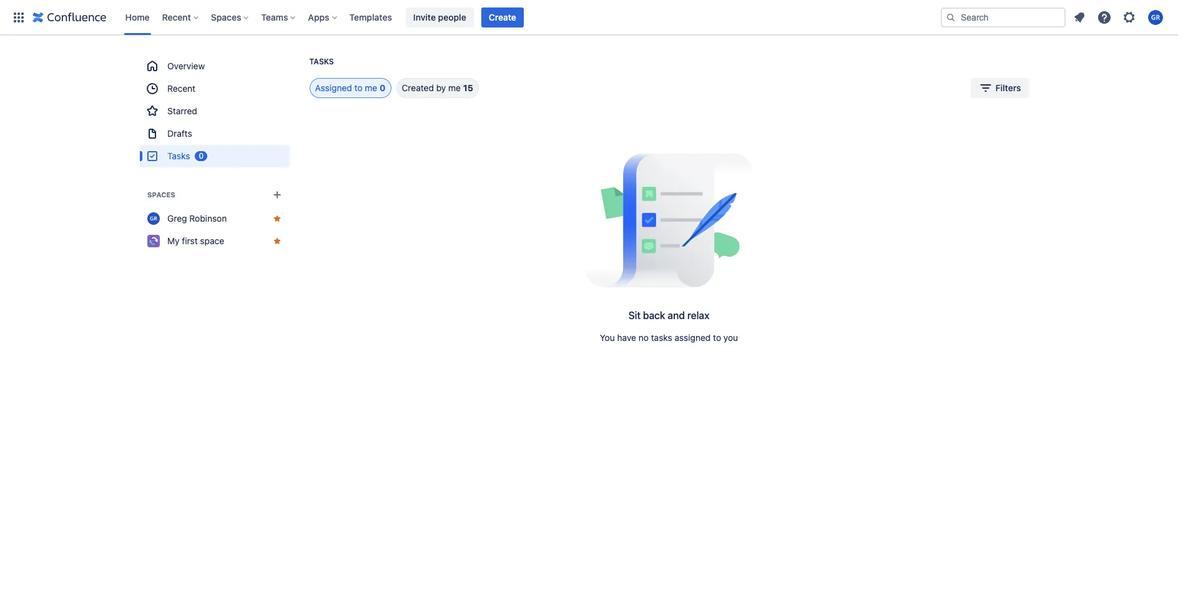 Task type: describe. For each thing, give the bounding box(es) containing it.
1 horizontal spatial to
[[713, 332, 721, 343]]

filters
[[996, 82, 1021, 93]]

home
[[125, 12, 150, 22]]

you
[[600, 332, 615, 343]]

starred
[[167, 106, 197, 116]]

15
[[463, 82, 473, 93]]

tab list containing assigned to me
[[294, 78, 479, 98]]

Search field
[[941, 7, 1066, 27]]

search image
[[946, 12, 956, 22]]

starred link
[[140, 100, 289, 122]]

invite
[[413, 12, 436, 22]]

filters button
[[971, 78, 1029, 98]]

0 horizontal spatial 0
[[199, 151, 203, 160]]

have
[[617, 332, 636, 343]]

overview
[[167, 61, 205, 71]]

spaces inside popup button
[[211, 12, 241, 22]]

create link
[[481, 7, 524, 27]]

0 horizontal spatial spaces
[[147, 190, 175, 199]]

settings icon image
[[1122, 10, 1137, 25]]

your profile and preferences image
[[1148, 10, 1163, 25]]

sit back and relax
[[629, 310, 710, 321]]

you
[[724, 332, 738, 343]]

templates
[[349, 12, 392, 22]]

invite people button
[[406, 7, 474, 27]]

create a space image
[[269, 187, 284, 202]]

help icon image
[[1097, 10, 1112, 25]]

and
[[668, 310, 685, 321]]

greg robinson
[[167, 213, 227, 224]]

assigned to me 0
[[315, 82, 386, 93]]

tasks
[[651, 332, 672, 343]]

teams button
[[258, 7, 301, 27]]

overview link
[[140, 55, 289, 77]]

templates link
[[346, 7, 396, 27]]

first
[[182, 235, 197, 246]]

me for by
[[448, 82, 461, 93]]

drafts link
[[140, 122, 289, 145]]

1 vertical spatial recent
[[167, 83, 195, 94]]

back
[[643, 310, 665, 321]]

global element
[[7, 0, 939, 35]]

apps button
[[304, 7, 342, 27]]

by
[[436, 82, 446, 93]]

0 vertical spatial tasks
[[309, 57, 334, 66]]

me for to
[[365, 82, 377, 93]]



Task type: locate. For each thing, give the bounding box(es) containing it.
to
[[354, 82, 363, 93], [713, 332, 721, 343]]

banner containing home
[[0, 0, 1178, 35]]

notification icon image
[[1072, 10, 1087, 25]]

assigned
[[675, 332, 711, 343]]

assigned
[[315, 82, 352, 93]]

tasks down 'drafts'
[[167, 151, 190, 161]]

0 horizontal spatial me
[[365, 82, 377, 93]]

create
[[489, 12, 516, 22]]

space
[[200, 235, 224, 246]]

created by me 15
[[402, 82, 473, 93]]

apps
[[308, 12, 329, 22]]

unstar this space image
[[272, 236, 282, 246]]

spaces button
[[207, 7, 254, 27]]

0 inside tab list
[[380, 82, 386, 93]]

0 vertical spatial recent
[[162, 12, 191, 22]]

my first space link
[[140, 230, 289, 252]]

created
[[402, 82, 434, 93]]

0 down drafts link
[[199, 151, 203, 160]]

to right assigned in the top of the page
[[354, 82, 363, 93]]

unstar this space image
[[272, 214, 282, 224]]

greg
[[167, 213, 187, 224]]

me
[[365, 82, 377, 93], [448, 82, 461, 93]]

tasks
[[309, 57, 334, 66], [167, 151, 190, 161]]

my first space
[[167, 235, 224, 246]]

0 left created
[[380, 82, 386, 93]]

you have no tasks assigned to you
[[600, 332, 738, 343]]

teams
[[261, 12, 288, 22]]

to left the you
[[713, 332, 721, 343]]

tasks up assigned in the top of the page
[[309, 57, 334, 66]]

tasks inside group
[[167, 151, 190, 161]]

1 vertical spatial to
[[713, 332, 721, 343]]

2 me from the left
[[448, 82, 461, 93]]

1 vertical spatial spaces
[[147, 190, 175, 199]]

tab list
[[294, 78, 479, 98]]

1 horizontal spatial me
[[448, 82, 461, 93]]

0 vertical spatial spaces
[[211, 12, 241, 22]]

0
[[380, 82, 386, 93], [199, 151, 203, 160]]

1 vertical spatial tasks
[[167, 151, 190, 161]]

robinson
[[189, 213, 227, 224]]

1 horizontal spatial tasks
[[309, 57, 334, 66]]

sit
[[629, 310, 641, 321]]

0 horizontal spatial to
[[354, 82, 363, 93]]

confluence image
[[32, 10, 106, 25], [32, 10, 106, 25]]

my
[[167, 235, 179, 246]]

recent inside dropdown button
[[162, 12, 191, 22]]

1 me from the left
[[365, 82, 377, 93]]

recent
[[162, 12, 191, 22], [167, 83, 195, 94]]

spaces up greg
[[147, 190, 175, 199]]

1 horizontal spatial spaces
[[211, 12, 241, 22]]

invite people
[[413, 12, 466, 22]]

group
[[140, 55, 289, 167]]

to inside tab list
[[354, 82, 363, 93]]

greg robinson link
[[140, 207, 289, 230]]

me right the by
[[448, 82, 461, 93]]

1 horizontal spatial 0
[[380, 82, 386, 93]]

group containing overview
[[140, 55, 289, 167]]

no
[[639, 332, 649, 343]]

me right assigned in the top of the page
[[365, 82, 377, 93]]

appswitcher icon image
[[11, 10, 26, 25]]

recent link
[[140, 77, 289, 100]]

0 vertical spatial 0
[[380, 82, 386, 93]]

banner
[[0, 0, 1178, 35]]

people
[[438, 12, 466, 22]]

home link
[[121, 7, 153, 27]]

recent right home
[[162, 12, 191, 22]]

relax
[[688, 310, 710, 321]]

drafts
[[167, 128, 192, 139]]

recent up the starred
[[167, 83, 195, 94]]

1 vertical spatial 0
[[199, 151, 203, 160]]

recent button
[[158, 7, 203, 27]]

0 vertical spatial to
[[354, 82, 363, 93]]

0 horizontal spatial tasks
[[167, 151, 190, 161]]

spaces right recent dropdown button
[[211, 12, 241, 22]]

spaces
[[211, 12, 241, 22], [147, 190, 175, 199]]



Task type: vqa. For each thing, say whether or not it's contained in the screenshot.
me associated with to
yes



